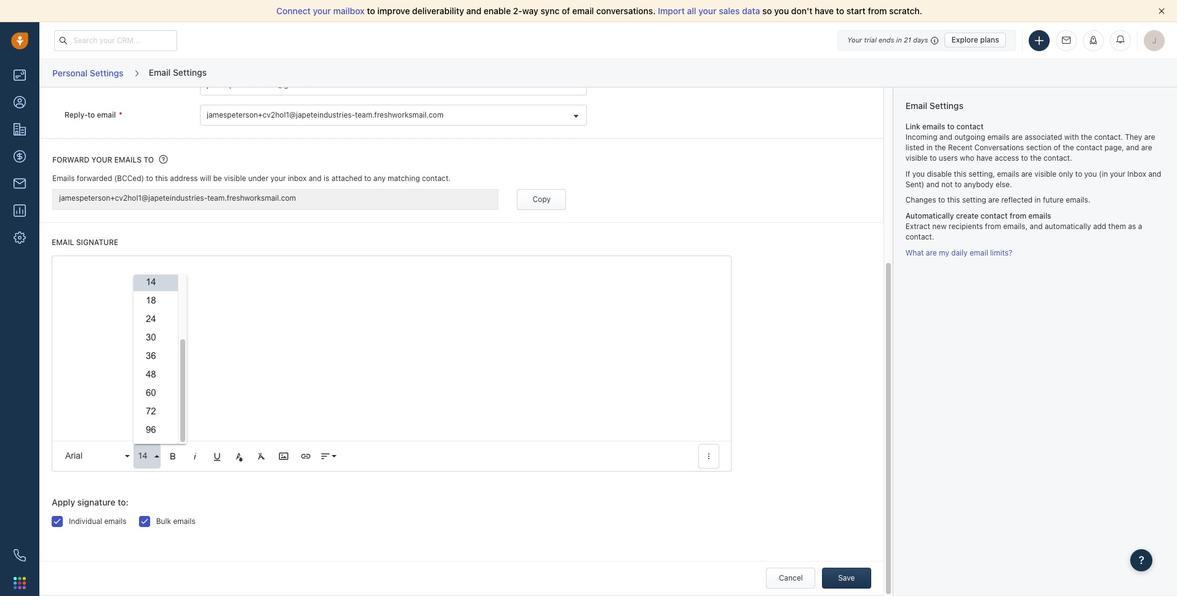 Task type: describe. For each thing, give the bounding box(es) containing it.
text color image
[[234, 451, 245, 462]]

1 vertical spatial jamespeterson+cv2hol1@japeteindustries-team.freshworksmail.com
[[59, 193, 296, 202]]

limits?
[[991, 248, 1013, 257]]

emails
[[52, 174, 75, 183]]

if
[[906, 169, 911, 178]]

1 horizontal spatial you
[[913, 169, 926, 178]]

copy button
[[517, 189, 567, 210]]

anybody
[[965, 180, 994, 189]]

what are my daily email limits?
[[906, 248, 1013, 257]]

trial
[[865, 36, 877, 44]]

all
[[688, 6, 697, 16]]

phone element
[[7, 543, 32, 568]]

email right reply-
[[97, 110, 116, 119]]

2 horizontal spatial you
[[1085, 169, 1098, 178]]

apply signature to:
[[52, 497, 129, 507]]

import all your sales data link
[[658, 6, 763, 16]]

email right daily
[[970, 248, 989, 257]]

the down section
[[1031, 153, 1042, 163]]

cancel button
[[767, 568, 816, 589]]

james.peterson1902@gmail.com
[[207, 80, 320, 89]]

not
[[942, 180, 953, 189]]

a
[[1139, 222, 1143, 231]]

0 horizontal spatial from
[[869, 6, 888, 16]]

plans
[[981, 35, 1000, 44]]

enable
[[484, 6, 511, 16]]

start
[[847, 6, 866, 16]]

and down disable
[[927, 180, 940, 189]]

your up the forwarded
[[92, 155, 112, 164]]

application containing 14
[[52, 175, 732, 472]]

improve
[[378, 6, 410, 16]]

daily
[[952, 248, 968, 257]]

so
[[763, 6, 773, 16]]

contact. inside automatically create contact from emails extract new recipients from emails, and automatically add them as a contact.
[[906, 232, 935, 242]]

1 vertical spatial team.freshworksmail.com
[[207, 193, 296, 202]]

deliverability
[[413, 6, 464, 16]]

only
[[1059, 169, 1074, 178]]

create
[[957, 211, 979, 220]]

close image
[[1159, 8, 1166, 14]]

1 vertical spatial email settings
[[906, 100, 964, 111]]

0 vertical spatial team.freshworksmail.com
[[355, 110, 444, 119]]

your trial ends in 21 days
[[848, 36, 929, 44]]

new
[[933, 222, 947, 231]]

14 inside '14' dropdown button
[[138, 451, 148, 461]]

0 vertical spatial jamespeterson+cv2hol1@japeteindustries-team.freshworksmail.com
[[207, 110, 444, 119]]

0 vertical spatial email settings
[[149, 67, 207, 77]]

and left is
[[309, 174, 322, 183]]

sales
[[719, 6, 740, 16]]

1 vertical spatial email
[[906, 100, 928, 111]]

access
[[996, 153, 1020, 163]]

30 link
[[134, 328, 178, 347]]

future
[[1044, 195, 1065, 205]]

to left users
[[930, 153, 937, 163]]

outgoing
[[955, 132, 986, 141]]

to right only
[[1076, 169, 1083, 178]]

in inside link emails to contact incoming and outgoing emails are associated with the contact. they are listed in the recent conversations section of the contact page, and are visible to users who have access to the contact.
[[927, 143, 933, 152]]

save
[[839, 573, 855, 582]]

is
[[324, 174, 330, 183]]

they
[[1126, 132, 1143, 141]]

users
[[940, 153, 959, 163]]

apply
[[52, 497, 75, 507]]

matching
[[388, 174, 420, 183]]

mailbox
[[333, 6, 365, 16]]

extract
[[906, 222, 931, 231]]

italic (⌘i) image
[[190, 451, 201, 462]]

30
[[146, 332, 156, 342]]

insert image (⌘p) image
[[278, 451, 289, 462]]

to down not
[[939, 195, 946, 205]]

copy
[[533, 194, 551, 204]]

are right they
[[1145, 132, 1156, 141]]

personal settings link
[[52, 63, 124, 83]]

0 horizontal spatial email
[[52, 238, 74, 247]]

0 vertical spatial of
[[562, 6, 570, 16]]

link
[[906, 122, 921, 131]]

2 horizontal spatial in
[[1035, 195, 1042, 205]]

to right access
[[1022, 153, 1029, 163]]

2 horizontal spatial settings
[[930, 100, 964, 111]]

72
[[146, 406, 156, 416]]

import
[[658, 6, 685, 16]]

to left question circled image
[[144, 155, 154, 164]]

clear formatting image
[[256, 451, 267, 462]]

individual emails
[[69, 517, 127, 526]]

of inside link emails to contact incoming and outgoing emails are associated with the contact. they are listed in the recent conversations section of the contact page, and are visible to users who have access to the contact.
[[1054, 143, 1061, 152]]

them
[[1109, 222, 1127, 231]]

1 horizontal spatial email
[[149, 67, 171, 77]]

setting
[[963, 195, 987, 205]]

24 link
[[134, 310, 178, 328]]

reply-to email
[[65, 110, 116, 119]]

link emails to contact incoming and outgoing emails are associated with the contact. they are listed in the recent conversations section of the contact page, and are visible to users who have access to the contact.
[[906, 122, 1156, 163]]

email right sync
[[573, 6, 594, 16]]

emails.
[[1067, 195, 1091, 205]]

question circled image
[[159, 154, 168, 164]]

have inside link emails to contact incoming and outgoing emails are associated with the contact. they are listed in the recent conversations section of the contact page, and are visible to users who have access to the contact.
[[977, 153, 993, 163]]

arial button
[[61, 444, 131, 469]]

visible inside link emails to contact incoming and outgoing emails are associated with the contact. they are listed in the recent conversations section of the contact page, and are visible to users who have access to the contact.
[[906, 153, 928, 163]]

conversations
[[975, 143, 1025, 152]]

incoming
[[906, 132, 938, 141]]

your left mailbox
[[313, 6, 331, 16]]

with
[[1065, 132, 1080, 141]]

setting,
[[969, 169, 996, 178]]

reply-
[[65, 110, 88, 119]]

0 vertical spatial have
[[815, 6, 834, 16]]

individual
[[69, 517, 102, 526]]

sent)
[[906, 180, 925, 189]]

emails inside automatically create contact from emails extract new recipients from emails, and automatically add them as a contact.
[[1029, 211, 1052, 220]]

0 horizontal spatial you
[[775, 6, 790, 16]]

align image
[[320, 451, 331, 462]]

this inside if you disable this setting, emails are visible only to you (in your inbox and sent) and not to anybody else.
[[955, 169, 967, 178]]

48 link
[[134, 365, 178, 384]]

explore
[[952, 35, 979, 44]]

data
[[743, 6, 761, 16]]

way
[[523, 6, 539, 16]]

conversations.
[[597, 6, 656, 16]]

explore plans
[[952, 35, 1000, 44]]

to right mailbox
[[367, 6, 375, 16]]

the right with on the top
[[1082, 132, 1093, 141]]

to left start
[[837, 6, 845, 16]]

your left inbox
[[271, 174, 286, 183]]

emails inside if you disable this setting, emails are visible only to you (in your inbox and sent) and not to anybody else.
[[998, 169, 1020, 178]]

add
[[1094, 222, 1107, 231]]

24
[[146, 313, 156, 324]]

this down not
[[948, 195, 961, 205]]

emails up conversations
[[988, 132, 1010, 141]]

days
[[914, 36, 929, 44]]

emails down to:
[[104, 517, 127, 526]]

96
[[146, 424, 156, 435]]

are down the else.
[[989, 195, 1000, 205]]

14 link
[[134, 273, 178, 291]]



Task type: locate. For each thing, give the bounding box(es) containing it.
connect your mailbox to improve deliverability and enable 2-way sync of email conversations. import all your sales data so you don't have to start from scratch.
[[276, 6, 923, 16]]

in left the 21 at the top of the page
[[897, 36, 903, 44]]

visible down listed
[[906, 153, 928, 163]]

from email
[[65, 80, 104, 89]]

email signature
[[52, 238, 118, 247]]

0 horizontal spatial visible
[[224, 174, 246, 183]]

listed
[[906, 143, 925, 152]]

arial
[[65, 451, 83, 461]]

recent
[[949, 143, 973, 152]]

1 vertical spatial 14
[[138, 451, 148, 461]]

(bcced)
[[114, 174, 144, 183]]

0 horizontal spatial email settings
[[149, 67, 207, 77]]

36 link
[[134, 347, 178, 365]]

contact down with on the top
[[1077, 143, 1103, 152]]

your right all
[[699, 6, 717, 16]]

Search your CRM... text field
[[54, 30, 177, 51]]

2 vertical spatial in
[[1035, 195, 1042, 205]]

0 horizontal spatial settings
[[90, 68, 124, 78]]

2 horizontal spatial from
[[1010, 211, 1027, 220]]

to down from email
[[88, 110, 95, 119]]

freshworks switcher image
[[14, 577, 26, 589]]

2-
[[513, 6, 523, 16]]

from
[[869, 6, 888, 16], [1010, 211, 1027, 220], [986, 222, 1002, 231]]

inbox
[[1128, 169, 1147, 178]]

automatically
[[1046, 222, 1092, 231]]

any
[[374, 174, 386, 183]]

automatically create contact from emails extract new recipients from emails, and automatically add them as a contact.
[[906, 211, 1143, 242]]

2 vertical spatial contact
[[981, 211, 1008, 220]]

1 horizontal spatial visible
[[906, 153, 928, 163]]

1 vertical spatial contact
[[1077, 143, 1103, 152]]

email down personal settings
[[85, 80, 104, 89]]

in down the incoming
[[927, 143, 933, 152]]

forward
[[52, 155, 89, 164]]

1 vertical spatial in
[[927, 143, 933, 152]]

and right emails, at the right of page
[[1030, 222, 1043, 231]]

to left any
[[365, 174, 372, 183]]

visible
[[906, 153, 928, 163], [1035, 169, 1057, 178], [224, 174, 246, 183]]

and left enable
[[467, 6, 482, 16]]

60 link
[[134, 384, 178, 402]]

this down question circled image
[[155, 174, 168, 183]]

are up reflected
[[1022, 169, 1033, 178]]

0 horizontal spatial of
[[562, 6, 570, 16]]

emails down future
[[1029, 211, 1052, 220]]

0 vertical spatial from
[[869, 6, 888, 16]]

save button
[[822, 568, 872, 589]]

automatically
[[906, 211, 955, 220]]

email settings
[[149, 67, 207, 77], [906, 100, 964, 111]]

emails right bulk
[[173, 517, 196, 526]]

you right so
[[775, 6, 790, 16]]

are down they
[[1142, 143, 1153, 152]]

explore plans link
[[945, 33, 1007, 47]]

if you disable this setting, emails are visible only to you (in your inbox and sent) and not to anybody else.
[[906, 169, 1162, 189]]

address
[[170, 174, 198, 183]]

don't
[[792, 6, 813, 16]]

to:
[[118, 497, 129, 507]]

36
[[146, 350, 156, 361]]

emails up (bcced)
[[114, 155, 142, 164]]

visible right the be
[[224, 174, 246, 183]]

21
[[905, 36, 912, 44]]

2 vertical spatial from
[[986, 222, 1002, 231]]

14 button
[[134, 444, 161, 469]]

to up recent
[[948, 122, 955, 131]]

contact inside automatically create contact from emails extract new recipients from emails, and automatically add them as a contact.
[[981, 211, 1008, 220]]

have right don't at the right top of page
[[815, 6, 834, 16]]

from left emails, at the right of page
[[986, 222, 1002, 231]]

and inside automatically create contact from emails extract new recipients from emails, and automatically add them as a contact.
[[1030, 222, 1043, 231]]

email down search your crm... text field
[[149, 67, 171, 77]]

attached
[[332, 174, 362, 183]]

to right not
[[955, 180, 962, 189]]

jamespeterson+cv2hol1@japeteindustries- down (bcced)
[[59, 193, 207, 202]]

jamespeterson+cv2hol1@japeteindustries-team.freshworksmail.com
[[207, 110, 444, 119], [59, 193, 296, 202]]

from
[[65, 80, 83, 89]]

1 vertical spatial from
[[1010, 211, 1027, 220]]

2 horizontal spatial email
[[906, 100, 928, 111]]

your
[[313, 6, 331, 16], [699, 6, 717, 16], [92, 155, 112, 164], [1111, 169, 1126, 178], [271, 174, 286, 183]]

your right (in
[[1111, 169, 1126, 178]]

of right sync
[[562, 6, 570, 16]]

visible inside if you disable this setting, emails are visible only to you (in your inbox and sent) and not to anybody else.
[[1035, 169, 1057, 178]]

jamespeterson+cv2hol1@japeteindustries-team.freshworksmail.com link
[[201, 105, 587, 125]]

your inside if you disable this setting, emails are visible only to you (in your inbox and sent) and not to anybody else.
[[1111, 169, 1126, 178]]

you right if
[[913, 169, 926, 178]]

else.
[[996, 180, 1013, 189]]

0 horizontal spatial have
[[815, 6, 834, 16]]

emails up the else.
[[998, 169, 1020, 178]]

contact. up page,
[[1095, 132, 1124, 141]]

the up users
[[935, 143, 947, 152]]

from right start
[[869, 6, 888, 16]]

application
[[52, 175, 732, 472]]

inbox
[[288, 174, 307, 183]]

14 up 18
[[146, 276, 156, 287]]

signature
[[76, 238, 118, 247]]

ends
[[879, 36, 895, 44]]

be
[[213, 174, 222, 183]]

96 link
[[134, 420, 178, 439]]

1 horizontal spatial have
[[977, 153, 993, 163]]

and right inbox at the right top of page
[[1149, 169, 1162, 178]]

team.freshworksmail.com down emails forwarded (bcced) to this address will be visible under your inbox and is attached to any matching contact.
[[207, 193, 296, 202]]

contact. right matching
[[422, 174, 451, 183]]

and
[[467, 6, 482, 16], [940, 132, 953, 141], [1127, 143, 1140, 152], [1149, 169, 1162, 178], [309, 174, 322, 183], [927, 180, 940, 189], [1030, 222, 1043, 231]]

bulk
[[156, 517, 171, 526]]

and up recent
[[940, 132, 953, 141]]

as
[[1129, 222, 1137, 231]]

connect
[[276, 6, 311, 16]]

this down "who"
[[955, 169, 967, 178]]

are up conversations
[[1012, 132, 1023, 141]]

who
[[961, 153, 975, 163]]

email up the link
[[906, 100, 928, 111]]

jamespeterson+cv2hol1@japeteindustries- down james.peterson1902@gmail.com
[[207, 110, 355, 119]]

in
[[897, 36, 903, 44], [927, 143, 933, 152], [1035, 195, 1042, 205]]

jamespeterson+cv2hol1@japeteindustries-
[[207, 110, 355, 119], [59, 193, 207, 202]]

email
[[149, 67, 171, 77], [906, 100, 928, 111], [52, 238, 74, 247]]

14 down 96 on the bottom
[[138, 451, 148, 461]]

0 vertical spatial jamespeterson+cv2hol1@japeteindustries-
[[207, 110, 355, 119]]

recipients
[[949, 222, 984, 231]]

0 vertical spatial 14
[[146, 276, 156, 287]]

contact. up only
[[1044, 153, 1073, 163]]

and down they
[[1127, 143, 1140, 152]]

phone image
[[14, 549, 26, 562]]

of down associated
[[1054, 143, 1061, 152]]

email left signature
[[52, 238, 74, 247]]

2 horizontal spatial visible
[[1035, 169, 1057, 178]]

personal
[[52, 68, 88, 78]]

1 vertical spatial jamespeterson+cv2hol1@japeteindustries-
[[59, 193, 207, 202]]

contact.
[[1095, 132, 1124, 141], [1044, 153, 1073, 163], [422, 174, 451, 183], [906, 232, 935, 242]]

are
[[1012, 132, 1023, 141], [1145, 132, 1156, 141], [1142, 143, 1153, 152], [1022, 169, 1033, 178], [989, 195, 1000, 205], [927, 248, 938, 257]]

0 horizontal spatial in
[[897, 36, 903, 44]]

under
[[248, 174, 269, 183]]

signature
[[77, 497, 116, 507]]

0 vertical spatial in
[[897, 36, 903, 44]]

48
[[146, 369, 156, 379]]

14 inside 14 link
[[146, 276, 156, 287]]

0 horizontal spatial team.freshworksmail.com
[[207, 193, 296, 202]]

contact up 'outgoing'
[[957, 122, 984, 131]]

more misc image
[[704, 451, 715, 462]]

to right (bcced)
[[146, 174, 153, 183]]

1 horizontal spatial of
[[1054, 143, 1061, 152]]

have up setting,
[[977, 153, 993, 163]]

the down with on the top
[[1064, 143, 1075, 152]]

in left future
[[1035, 195, 1042, 205]]

contact
[[957, 122, 984, 131], [1077, 143, 1103, 152], [981, 211, 1008, 220]]

underline (⌘u) image
[[212, 451, 223, 462]]

forwarded
[[77, 174, 112, 183]]

from up emails, at the right of page
[[1010, 211, 1027, 220]]

emails,
[[1004, 222, 1028, 231]]

1 horizontal spatial email settings
[[906, 100, 964, 111]]

your
[[848, 36, 863, 44]]

jamespeterson+cv2hol1@japeteindustries- inside jamespeterson+cv2hol1@japeteindustries-team.freshworksmail.com link
[[207, 110, 355, 119]]

1 horizontal spatial from
[[986, 222, 1002, 231]]

0 vertical spatial email
[[149, 67, 171, 77]]

are left my
[[927, 248, 938, 257]]

you left (in
[[1085, 169, 1098, 178]]

2 vertical spatial email
[[52, 238, 74, 247]]

1 horizontal spatial team.freshworksmail.com
[[355, 110, 444, 119]]

1 vertical spatial have
[[977, 153, 993, 163]]

emails forwarded (bcced) to this address will be visible under your inbox and is attached to any matching contact.
[[52, 174, 451, 183]]

0 vertical spatial contact
[[957, 122, 984, 131]]

to
[[367, 6, 375, 16], [837, 6, 845, 16], [88, 110, 95, 119], [948, 122, 955, 131], [930, 153, 937, 163], [1022, 153, 1029, 163], [144, 155, 154, 164], [1076, 169, 1083, 178], [146, 174, 153, 183], [365, 174, 372, 183], [955, 180, 962, 189], [939, 195, 946, 205]]

sync
[[541, 6, 560, 16]]

connect your mailbox link
[[276, 6, 367, 16]]

email
[[573, 6, 594, 16], [85, 80, 104, 89], [97, 110, 116, 119], [970, 248, 989, 257]]

contact. down extract
[[906, 232, 935, 242]]

1 horizontal spatial settings
[[173, 67, 207, 77]]

18
[[146, 295, 156, 305]]

personal settings
[[52, 68, 124, 78]]

are inside if you disable this setting, emails are visible only to you (in your inbox and sent) and not to anybody else.
[[1022, 169, 1033, 178]]

emails up the incoming
[[923, 122, 946, 131]]

1 vertical spatial of
[[1054, 143, 1061, 152]]

team.freshworksmail.com
[[355, 110, 444, 119], [207, 193, 296, 202]]

this
[[955, 169, 967, 178], [155, 174, 168, 183], [948, 195, 961, 205]]

visible left only
[[1035, 169, 1057, 178]]

18 link
[[134, 291, 178, 310]]

insert link (⌘k) image
[[300, 451, 312, 462]]

contact down the changes to this setting are reflected in future emails.
[[981, 211, 1008, 220]]

will
[[200, 174, 211, 183]]

associated
[[1026, 132, 1063, 141]]

team.freshworksmail.com down james.peterson1902@gmail.com link
[[355, 110, 444, 119]]

60
[[146, 387, 156, 398]]

1 horizontal spatial in
[[927, 143, 933, 152]]

scratch.
[[890, 6, 923, 16]]



Task type: vqa. For each thing, say whether or not it's contained in the screenshot.
AN
no



